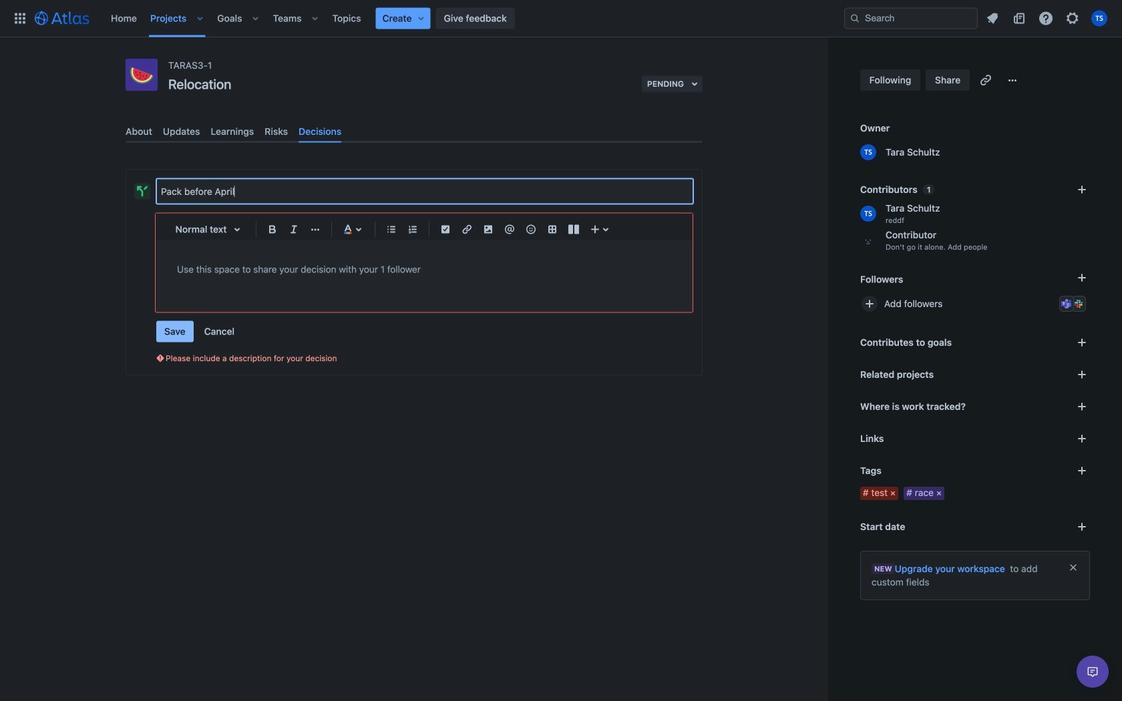 Task type: locate. For each thing, give the bounding box(es) containing it.
switch to... image
[[12, 10, 28, 26]]

layouts image
[[566, 222, 582, 238]]

bold ⌘b image
[[265, 222, 281, 238]]

add team or contributors image
[[1074, 182, 1090, 198]]

None search field
[[844, 8, 978, 29]]

text formatting group
[[262, 219, 326, 240]]

banner
[[0, 0, 1122, 37]]

more formatting image
[[307, 222, 323, 238]]

search image
[[850, 13, 860, 24]]

msteams logo showing  channels are connected to this project image
[[1061, 299, 1072, 309]]

help image
[[1038, 10, 1054, 26]]

add tag image
[[1074, 463, 1090, 479]]

group
[[156, 321, 243, 342]]

table ⇧⌥t image
[[544, 222, 560, 238]]

add follower image
[[862, 296, 878, 312]]

add image, video, or file image
[[480, 222, 496, 238]]

Main content area, start typing to enter text. text field
[[177, 262, 671, 278]]

tab list
[[120, 121, 708, 143]]

emoji : image
[[523, 222, 539, 238]]

link ⌘k image
[[459, 222, 475, 238]]

add related project image
[[1074, 367, 1090, 383]]

What's the summary of your decision? text field
[[157, 179, 693, 204]]



Task type: vqa. For each thing, say whether or not it's contained in the screenshot.
zone
no



Task type: describe. For each thing, give the bounding box(es) containing it.
account image
[[1091, 10, 1107, 26]]

close tag image
[[888, 488, 899, 499]]

italic ⌘i image
[[286, 222, 302, 238]]

add link image
[[1074, 431, 1090, 447]]

add a follower image
[[1074, 270, 1090, 286]]

slack logo showing nan channels are connected to this project image
[[1073, 299, 1084, 309]]

list formating group
[[381, 219, 423, 240]]

close banner image
[[1068, 562, 1079, 573]]

notifications image
[[985, 10, 1001, 26]]

mention @ image
[[502, 222, 518, 238]]

top element
[[8, 0, 844, 37]]

error image
[[155, 353, 166, 364]]

close tag image
[[934, 488, 944, 499]]

settings image
[[1065, 10, 1081, 26]]

add goals image
[[1074, 335, 1090, 351]]

set start date image
[[1074, 519, 1090, 535]]

decision icon image
[[137, 186, 148, 197]]

action item [] image
[[438, 222, 454, 238]]

add work tracking links image
[[1074, 399, 1090, 415]]

Search field
[[844, 8, 978, 29]]

open intercom messenger image
[[1085, 664, 1101, 680]]

numbered list ⌘⇧7 image
[[405, 222, 421, 238]]

bullet list ⌘⇧8 image
[[383, 222, 399, 238]]



